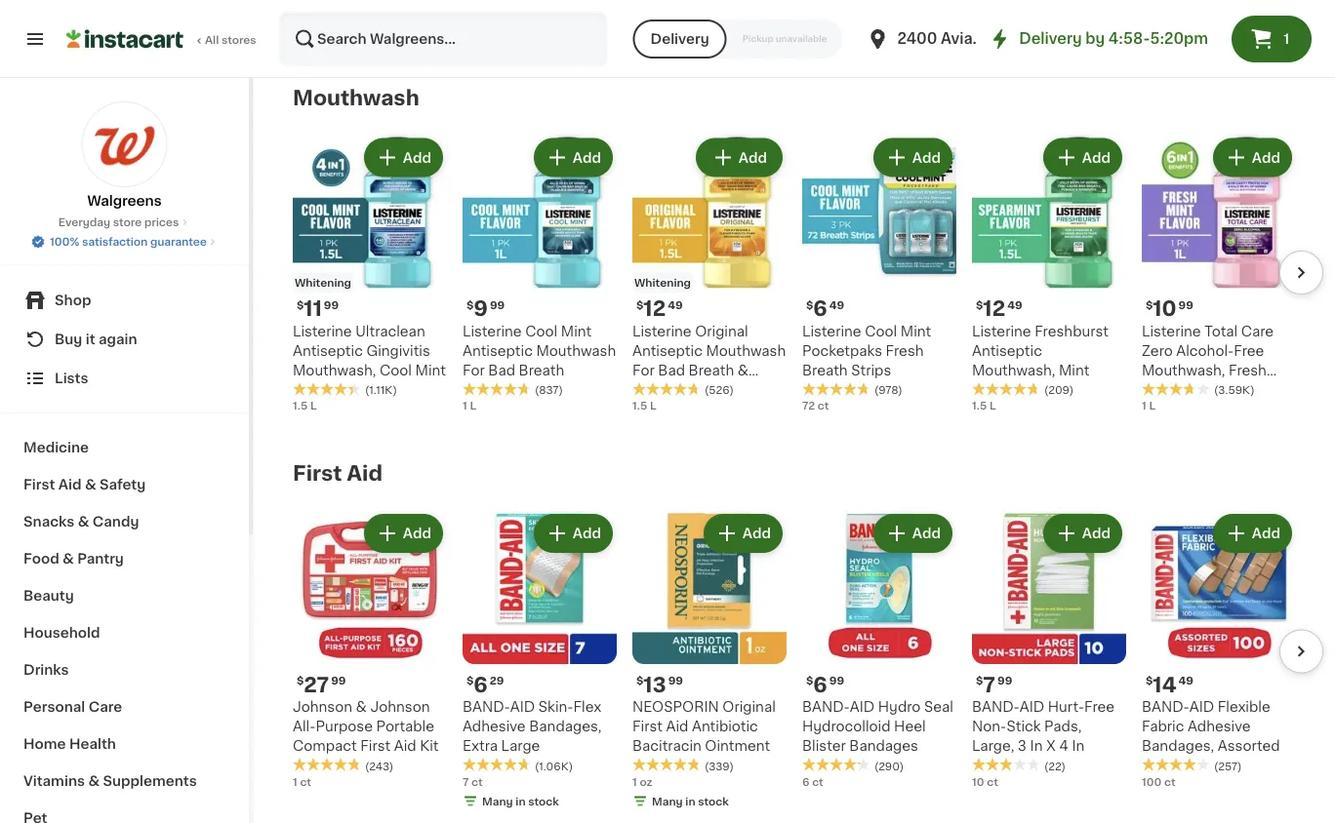 Task type: vqa. For each thing, say whether or not it's contained in the screenshot.
The Qfc inside qfc link
no



Task type: locate. For each thing, give the bounding box(es) containing it.
99 for 11
[[324, 300, 339, 310]]

1 horizontal spatial delivery
[[1019, 32, 1082, 46]]

49 up listerine original antiseptic mouthwash for bad breath & plaque at the top of page
[[668, 300, 683, 310]]

$ inside $ 6 29
[[467, 676, 474, 687]]

band- inside band-aid skin-flex adhesive bandages, extra large
[[463, 701, 510, 714]]

cool up strips
[[865, 324, 897, 338]]

1 for 13
[[633, 777, 637, 788]]

1 antiseptic from the left
[[293, 344, 363, 358]]

(526)
[[705, 385, 734, 396]]

(803)
[[365, 2, 395, 13]]

0 vertical spatial 7
[[983, 675, 996, 695]]

49 right 14
[[1179, 676, 1194, 687]]

1 vertical spatial 7
[[463, 777, 469, 788]]

stock inside product group
[[698, 796, 729, 807]]

1 horizontal spatial free
[[1234, 344, 1265, 358]]

everyday
[[58, 217, 110, 228]]

1 1.5 from the left
[[293, 401, 308, 411]]

whitening up $ 11 99
[[295, 277, 351, 288]]

listerine down $ 9 99 at the top
[[463, 324, 522, 338]]

bad inside listerine cool mint antiseptic mouthwash for bad breath
[[488, 364, 516, 377]]

band- inside band-aid flexible fabric adhesive bandages, assorted
[[1142, 701, 1190, 714]]

100% satisfaction guarantee
[[50, 237, 207, 247]]

99 right 11
[[324, 300, 339, 310]]

1 horizontal spatial johnson
[[370, 701, 430, 714]]

listerine inside listerine cool mint antiseptic mouthwash for bad breath
[[463, 324, 522, 338]]

2 horizontal spatial cool
[[865, 324, 897, 338]]

1.5 l
[[293, 401, 317, 411], [633, 401, 657, 411], [972, 401, 996, 411]]

7 inside product group
[[983, 675, 996, 695]]

99 inside $ 27 99
[[331, 676, 346, 687]]

2 listerine from the left
[[463, 324, 522, 338]]

$ up the zero
[[1146, 300, 1153, 310]]

l down plaque
[[650, 401, 657, 411]]

fresh up strips
[[886, 344, 924, 358]]

12 for listerine freshburst antiseptic mouthwash, mint
[[983, 299, 1006, 319]]

72 ct
[[802, 401, 829, 411]]

1 horizontal spatial breath
[[689, 364, 734, 377]]

0 horizontal spatial 12
[[644, 299, 666, 319]]

add button for listerine total care zero alcohol-free mouthwash, fresh mint
[[1215, 140, 1291, 175]]

$ up neosporin
[[637, 676, 644, 687]]

0 horizontal spatial 10
[[972, 777, 985, 788]]

1.5 l for listerine original antiseptic mouthwash for bad breath & plaque
[[633, 401, 657, 411]]

0 vertical spatial bandages,
[[529, 720, 602, 734]]

4 antiseptic from the left
[[972, 344, 1042, 358]]

mouthwash inside listerine cool mint antiseptic mouthwash for bad breath
[[536, 344, 616, 358]]

0 horizontal spatial 24
[[463, 18, 477, 29]]

add for listerine cool mint pocketpaks fresh breath strips
[[913, 151, 941, 164]]

$ 11 99
[[297, 299, 339, 319]]

1 horizontal spatial fresh
[[1229, 364, 1267, 377]]

0 vertical spatial item carousel region
[[266, 126, 1324, 439]]

mouthwash up '(837)'
[[536, 344, 616, 358]]

$ up pocketpaks
[[806, 300, 814, 310]]

delivery button
[[633, 20, 727, 59]]

0 horizontal spatial for
[[463, 364, 485, 377]]

antiseptic
[[293, 344, 363, 358], [463, 344, 533, 358], [633, 344, 703, 358], [972, 344, 1042, 358]]

add for band-aid skin-flex adhesive bandages, extra large
[[573, 527, 601, 541]]

3 band- from the left
[[972, 701, 1020, 714]]

l up first aid
[[310, 401, 317, 411]]

0 vertical spatial original
[[695, 324, 748, 338]]

$ up "listerine freshburst antiseptic mouthwash, mint"
[[976, 300, 983, 310]]

l down "listerine freshburst antiseptic mouthwash, mint"
[[990, 401, 996, 411]]

100 ct inside product group
[[1142, 777, 1176, 788]]

1 horizontal spatial 7
[[983, 675, 996, 695]]

1 horizontal spatial 12
[[983, 299, 1006, 319]]

1.5 down "listerine freshburst antiseptic mouthwash, mint"
[[972, 401, 987, 411]]

100 ct
[[293, 18, 327, 29], [633, 18, 666, 29], [802, 18, 836, 29], [1142, 777, 1176, 788]]

6 listerine from the left
[[1142, 324, 1201, 338]]

4 aid from the left
[[1190, 701, 1215, 714]]

original inside neosporin original first aid antibiotic bacitracin ointment
[[723, 701, 776, 714]]

in right the 3
[[1031, 740, 1043, 753]]

product group containing 14
[[1142, 510, 1296, 790]]

mouthwash, down alcohol-
[[1142, 364, 1226, 377]]

original inside listerine original antiseptic mouthwash for bad breath & plaque
[[695, 324, 748, 338]]

4
[[1060, 740, 1069, 753]]

mint up the (209)
[[1059, 364, 1090, 377]]

food & pantry link
[[12, 541, 237, 578]]

3 breath from the left
[[802, 364, 848, 377]]

2 bad from the left
[[658, 364, 685, 377]]

beauty link
[[12, 578, 237, 615]]

in
[[346, 38, 356, 48], [686, 38, 696, 48], [1195, 38, 1205, 48], [516, 796, 526, 807], [686, 796, 696, 807]]

(22)
[[1045, 761, 1066, 772]]

7 down extra
[[463, 777, 469, 788]]

compact
[[293, 740, 357, 753]]

1 l from the left
[[310, 401, 317, 411]]

6 for band-aid hydro seal hydrocolloid heel blister bandages
[[814, 675, 828, 695]]

cool for 6
[[865, 324, 897, 338]]

antiseptic inside "listerine freshburst antiseptic mouthwash, mint"
[[972, 344, 1042, 358]]

12 up listerine original antiseptic mouthwash for bad breath & plaque at the top of page
[[644, 299, 666, 319]]

listerine for listerine cool mint antiseptic mouthwash for bad breath
[[463, 324, 522, 338]]

hydrocolloid
[[802, 720, 891, 734]]

12 up "listerine freshburst antiseptic mouthwash, mint"
[[983, 299, 1006, 319]]

2400
[[898, 32, 938, 46]]

$ up "hydrocolloid"
[[806, 676, 814, 687]]

4 band- from the left
[[1142, 701, 1190, 714]]

$ for band-aid skin-flex adhesive bandages, extra large
[[467, 676, 474, 687]]

1 bad from the left
[[488, 364, 516, 377]]

99 right 9
[[490, 300, 505, 310]]

80
[[1142, 18, 1157, 29]]

1 horizontal spatial adhesive
[[1188, 720, 1251, 734]]

mint down 'gingivitis'
[[415, 364, 446, 377]]

bandages, inside band-aid skin-flex adhesive bandages, extra large
[[529, 720, 602, 734]]

99 inside "$ 10 99"
[[1179, 300, 1194, 310]]

99 inside $ 11 99
[[324, 300, 339, 310]]

aid inside band-aid hydro seal hydrocolloid heel blister bandages
[[850, 701, 875, 714]]

1.5 inside product group
[[293, 401, 308, 411]]

fresh inside listerine cool mint pocketpaks fresh breath strips
[[886, 344, 924, 358]]

1 horizontal spatial 24 ct
[[972, 18, 1000, 29]]

cool up '(837)'
[[525, 324, 558, 338]]

★★★★★
[[293, 382, 361, 396], [293, 382, 361, 396], [463, 382, 531, 396], [463, 382, 531, 396], [633, 382, 701, 396], [633, 382, 701, 396], [802, 382, 871, 396], [802, 382, 871, 396], [972, 382, 1041, 396], [972, 382, 1041, 396], [1142, 382, 1211, 396], [1142, 382, 1211, 396], [293, 759, 361, 772], [293, 759, 361, 772], [463, 759, 531, 772], [463, 759, 531, 772], [633, 759, 701, 772], [633, 759, 701, 772], [802, 759, 871, 772], [802, 759, 871, 772], [972, 759, 1041, 772], [972, 759, 1041, 772], [1142, 759, 1211, 772], [1142, 759, 1211, 772]]

aid for $ 14 49
[[1190, 701, 1215, 714]]

$ 7 99
[[976, 675, 1013, 695]]

in right 4
[[1072, 740, 1085, 753]]

care up health
[[88, 701, 122, 715]]

(1.11k)
[[365, 385, 397, 396]]

aid
[[347, 464, 383, 484], [58, 478, 81, 492], [666, 720, 689, 734], [394, 740, 417, 753]]

0 horizontal spatial care
[[88, 701, 122, 715]]

0 horizontal spatial bad
[[488, 364, 516, 377]]

0 horizontal spatial fresh
[[886, 344, 924, 358]]

49 for aid
[[1179, 676, 1194, 687]]

1 $ 12 49 from the left
[[637, 299, 683, 319]]

0 horizontal spatial whitening
[[295, 277, 351, 288]]

bandages, down 'skin-'
[[529, 720, 602, 734]]

aid left 'skin-'
[[510, 701, 535, 714]]

breath down pocketpaks
[[802, 364, 848, 377]]

0 horizontal spatial 1.5
[[293, 401, 308, 411]]

2 item carousel region from the top
[[266, 503, 1324, 821]]

free inside listerine total care zero alcohol-free mouthwash, fresh mint
[[1234, 344, 1265, 358]]

2 24 ct from the left
[[972, 18, 1000, 29]]

1 item carousel region from the top
[[266, 126, 1324, 439]]

3 aid from the left
[[1020, 701, 1045, 714]]

1 listerine from the left
[[293, 324, 352, 338]]

49 for cool
[[830, 300, 845, 310]]

100 ct inside 'button'
[[802, 18, 836, 29]]

adhesive inside band-aid flexible fabric adhesive bandages, assorted
[[1188, 720, 1251, 734]]

99 up "hydrocolloid"
[[830, 676, 845, 687]]

aid down (1.11k)
[[347, 464, 383, 484]]

cool inside listerine cool mint pocketpaks fresh breath strips
[[865, 324, 897, 338]]

2 aid from the left
[[850, 701, 875, 714]]

band-aid flexible fabric adhesive bandages, assorted
[[1142, 701, 1281, 753]]

99 up the non- in the right bottom of the page
[[998, 676, 1013, 687]]

3 l from the left
[[650, 401, 657, 411]]

listerine cool mint antiseptic mouthwash for bad breath
[[463, 324, 616, 377]]

0 horizontal spatial in
[[1031, 740, 1043, 753]]

0 horizontal spatial free
[[1085, 701, 1115, 714]]

$ left 29
[[467, 676, 474, 687]]

3 1.5 from the left
[[972, 401, 987, 411]]

listerine inside listerine ultraclean antiseptic gingivitis mouthwash, cool mint
[[293, 324, 352, 338]]

adhesive inside band-aid skin-flex adhesive bandages, extra large
[[463, 720, 526, 734]]

listerine inside listerine original antiseptic mouthwash for bad breath & plaque
[[633, 324, 692, 338]]

listerine inside listerine total care zero alcohol-free mouthwash, fresh mint
[[1142, 324, 1201, 338]]

add button for neosporin original first aid antibiotic bacitracin ointment
[[706, 516, 781, 551]]

$ 12 49 for listerine original antiseptic mouthwash for bad breath & plaque
[[637, 299, 683, 319]]

supplements
[[103, 775, 197, 789]]

2 breath from the left
[[689, 364, 734, 377]]

12 for listerine original antiseptic mouthwash for bad breath & plaque
[[644, 299, 666, 319]]

non-
[[972, 720, 1007, 734]]

antiseptic down $ 11 99
[[293, 344, 363, 358]]

2 for from the left
[[633, 364, 655, 377]]

1 horizontal spatial mouthwash,
[[972, 364, 1056, 377]]

walgreens logo image
[[82, 102, 167, 187]]

$ for listerine freshburst antiseptic mouthwash, mint
[[976, 300, 983, 310]]

$ inside $ 7 99
[[976, 676, 983, 687]]

listerine down $ 11 99
[[293, 324, 352, 338]]

99 inside $ 7 99
[[998, 676, 1013, 687]]

first aid
[[293, 464, 383, 484]]

0 horizontal spatial mouthwash
[[293, 87, 419, 108]]

$ 12 49 up "listerine freshburst antiseptic mouthwash, mint"
[[976, 299, 1023, 319]]

& for food & pantry
[[63, 553, 74, 566]]

99 for 7
[[998, 676, 1013, 687]]

1 1 l from the left
[[463, 401, 477, 411]]

$ for listerine cool mint antiseptic mouthwash for bad breath
[[467, 300, 474, 310]]

aviation
[[941, 32, 1002, 46]]

$ 6 29
[[467, 675, 504, 695]]

breath up '(526)'
[[689, 364, 734, 377]]

3 antiseptic from the left
[[633, 344, 703, 358]]

7 up the non- in the right bottom of the page
[[983, 675, 996, 695]]

0 horizontal spatial delivery
[[651, 32, 709, 46]]

original for 13
[[723, 701, 776, 714]]

(978)
[[875, 385, 903, 396]]

1 adhesive from the left
[[463, 720, 526, 734]]

100
[[293, 18, 313, 29], [633, 18, 652, 29], [802, 18, 822, 29], [1142, 777, 1162, 788]]

freshburst
[[1035, 324, 1109, 338]]

add button for listerine original antiseptic mouthwash for bad breath & plaque
[[702, 140, 781, 175]]

bandages, down fabric
[[1142, 740, 1215, 753]]

l for listerine original antiseptic mouthwash for bad breath & plaque
[[650, 401, 657, 411]]

2 horizontal spatial mouthwash
[[706, 344, 786, 358]]

1.5 l up first aid
[[293, 401, 317, 411]]

in inside product group
[[686, 796, 696, 807]]

band- up the non- in the right bottom of the page
[[972, 701, 1020, 714]]

$ for band-aid hurt-free non-stick pads, large, 3 in x 4 in
[[976, 676, 983, 687]]

1 breath from the left
[[519, 364, 565, 377]]

1 oz
[[633, 777, 653, 788]]

listerine cool mint pocketpaks fresh breath strips
[[802, 324, 931, 377]]

whitening up listerine original antiseptic mouthwash for bad breath & plaque at the top of page
[[635, 277, 691, 288]]

7 ct
[[463, 777, 483, 788]]

1 horizontal spatial for
[[633, 364, 655, 377]]

$ inside $ 6 99
[[806, 676, 814, 687]]

1 l for 9
[[463, 401, 477, 411]]

$ inside $ 13 99
[[637, 676, 644, 687]]

2 1.5 l from the left
[[633, 401, 657, 411]]

1 horizontal spatial care
[[1241, 324, 1274, 338]]

ct inside 'button'
[[825, 18, 836, 29]]

2 l from the left
[[470, 401, 477, 411]]

1 vertical spatial item carousel region
[[266, 503, 1324, 821]]

aid down portable
[[394, 740, 417, 753]]

5:20pm
[[1151, 32, 1209, 46]]

1 horizontal spatial 1 l
[[1142, 401, 1156, 411]]

2 12 from the left
[[983, 299, 1006, 319]]

for
[[463, 364, 485, 377], [633, 364, 655, 377]]

0 horizontal spatial cool
[[380, 364, 412, 377]]

1 horizontal spatial whitening
[[635, 277, 691, 288]]

& for johnson & johnson all-purpose portable compact first aid kit
[[356, 701, 367, 714]]

ct inside button
[[989, 18, 1000, 29]]

adhesive down flexible
[[1188, 720, 1251, 734]]

2 $ 12 49 from the left
[[976, 299, 1023, 319]]

4 listerine from the left
[[802, 324, 862, 338]]

2 24 from the left
[[972, 18, 986, 29]]

johnson down $ 27 99
[[293, 701, 352, 714]]

$ 12 49 up listerine original antiseptic mouthwash for bad breath & plaque at the top of page
[[637, 299, 683, 319]]

listerine up pocketpaks
[[802, 324, 862, 338]]

0 horizontal spatial adhesive
[[463, 720, 526, 734]]

alcohol-
[[1177, 344, 1234, 358]]

1 horizontal spatial bad
[[658, 364, 685, 377]]

listerine up plaque
[[633, 324, 692, 338]]

$ for band-aid flexible fabric adhesive bandages, assorted
[[1146, 676, 1153, 687]]

mouthwash, up the (209)
[[972, 364, 1056, 377]]

1 horizontal spatial 10
[[1153, 299, 1177, 319]]

$ inside "$ 14 49"
[[1146, 676, 1153, 687]]

99 inside $ 13 99
[[668, 676, 683, 687]]

3 mouthwash, from the left
[[1142, 364, 1226, 377]]

aid for $ 6 29
[[510, 701, 535, 714]]

adhesive for 14
[[1188, 720, 1251, 734]]

2 band- from the left
[[802, 701, 850, 714]]

for inside listerine cool mint antiseptic mouthwash for bad breath
[[463, 364, 485, 377]]

24 ct inside button
[[972, 18, 1000, 29]]

listerine for listerine freshburst antiseptic mouthwash, mint
[[972, 324, 1032, 338]]

for inside listerine original antiseptic mouthwash for bad breath & plaque
[[633, 364, 655, 377]]

3 1.5 l from the left
[[972, 401, 996, 411]]

breath up '(837)'
[[519, 364, 565, 377]]

bad down $ 9 99 at the top
[[488, 364, 516, 377]]

2 horizontal spatial 1.5
[[972, 401, 987, 411]]

$ inside $ 11 99
[[297, 300, 304, 310]]

1 12 from the left
[[644, 299, 666, 319]]

listerine down "$ 10 99"
[[1142, 324, 1201, 338]]

aid up the stick
[[1020, 701, 1045, 714]]

for down 9
[[463, 364, 485, 377]]

2 1.5 from the left
[[633, 401, 648, 411]]

99 inside $ 6 99
[[830, 676, 845, 687]]

1.5 up first aid
[[293, 401, 308, 411]]

6 up "hydrocolloid"
[[814, 675, 828, 695]]

2 horizontal spatial mouthwash,
[[1142, 364, 1226, 377]]

cool down 'gingivitis'
[[380, 364, 412, 377]]

99
[[324, 300, 339, 310], [490, 300, 505, 310], [1179, 300, 1194, 310], [331, 676, 346, 687], [668, 676, 683, 687], [830, 676, 845, 687], [998, 676, 1013, 687]]

purpose
[[316, 720, 373, 734]]

band- inside band-aid hurt-free non-stick pads, large, 3 in x 4 in
[[972, 701, 1020, 714]]

$ up listerine ultraclean antiseptic gingivitis mouthwash, cool mint
[[297, 300, 304, 310]]

antiseptic inside listerine ultraclean antiseptic gingivitis mouthwash, cool mint
[[293, 344, 363, 358]]

product group containing 10
[[1142, 134, 1296, 414]]

mouthwash down (803)
[[293, 87, 419, 108]]

item carousel region containing 27
[[266, 503, 1324, 821]]

0 horizontal spatial 24 ct
[[463, 18, 491, 29]]

care
[[1241, 324, 1274, 338], [88, 701, 122, 715]]

item carousel region containing 11
[[266, 126, 1324, 439]]

100 inside 'button'
[[802, 18, 822, 29]]

listerine inside listerine cool mint pocketpaks fresh breath strips
[[802, 324, 862, 338]]

first aid & safety
[[23, 478, 146, 492]]

0 horizontal spatial breath
[[519, 364, 565, 377]]

bad
[[488, 364, 516, 377], [658, 364, 685, 377]]

antiseptic down freshburst
[[972, 344, 1042, 358]]

$ 6 99
[[806, 675, 845, 695]]

it
[[86, 333, 95, 347]]

l for listerine freshburst antiseptic mouthwash, mint
[[990, 401, 996, 411]]

mouthwash, inside listerine ultraclean antiseptic gingivitis mouthwash, cool mint
[[293, 364, 376, 377]]

& for snacks & candy
[[78, 515, 89, 529]]

johnson up portable
[[370, 701, 430, 714]]

1.5 l for listerine ultraclean antiseptic gingivitis mouthwash, cool mint
[[293, 401, 317, 411]]

1 whitening from the left
[[295, 277, 351, 288]]

product group
[[293, 134, 447, 414], [463, 134, 617, 414], [633, 134, 787, 414], [802, 134, 957, 414], [972, 134, 1127, 414], [1142, 134, 1296, 414], [293, 510, 447, 790], [463, 510, 617, 814], [633, 510, 787, 814], [802, 510, 957, 790], [972, 510, 1127, 790], [1142, 510, 1296, 790]]

6 left 29
[[474, 675, 488, 695]]

l down the zero
[[1149, 401, 1156, 411]]

49 up "listerine freshburst antiseptic mouthwash, mint"
[[1008, 300, 1023, 310]]

add button
[[366, 140, 441, 175], [536, 140, 611, 175], [702, 140, 781, 175], [875, 140, 951, 175], [1045, 140, 1121, 175], [1215, 140, 1291, 175], [366, 516, 441, 551], [536, 516, 611, 551], [706, 516, 781, 551], [875, 516, 951, 551], [1045, 516, 1121, 551], [1215, 516, 1291, 551]]

band- inside band-aid hydro seal hydrocolloid heel blister bandages
[[802, 701, 850, 714]]

mouthwash up '(526)'
[[706, 344, 786, 358]]

1 horizontal spatial cool
[[525, 324, 558, 338]]

0 horizontal spatial 1 l
[[463, 401, 477, 411]]

add
[[403, 151, 432, 164], [573, 151, 601, 164], [741, 151, 770, 164], [913, 151, 941, 164], [1082, 151, 1111, 164], [1252, 151, 1281, 164], [403, 527, 432, 541], [573, 527, 601, 541], [743, 527, 771, 541], [913, 527, 941, 541], [1082, 527, 1111, 541], [1252, 527, 1281, 541]]

2 1 l from the left
[[1142, 401, 1156, 411]]

None search field
[[279, 12, 608, 66]]

for up plaque
[[633, 364, 655, 377]]

portable
[[376, 720, 434, 734]]

1 for from the left
[[463, 364, 485, 377]]

large,
[[972, 740, 1015, 753]]

99 right 27
[[331, 676, 346, 687]]

walgreens
[[87, 194, 162, 208]]

1 1.5 l from the left
[[293, 401, 317, 411]]

1.5 for listerine freshburst antiseptic mouthwash, mint
[[972, 401, 987, 411]]

49 inside $ 6 49
[[830, 300, 845, 310]]

adhesive up extra
[[463, 720, 526, 734]]

1 horizontal spatial 24
[[972, 18, 986, 29]]

lists link
[[12, 359, 237, 398]]

& inside johnson & johnson all-purpose portable compact first aid kit
[[356, 701, 367, 714]]

add button for band-aid skin-flex adhesive bandages, extra large
[[536, 516, 611, 551]]

listerine for listerine ultraclean antiseptic gingivitis mouthwash, cool mint
[[293, 324, 352, 338]]

1 aid from the left
[[510, 701, 535, 714]]

listerine for listerine total care zero alcohol-free mouthwash, fresh mint
[[1142, 324, 1201, 338]]

1 mouthwash, from the left
[[293, 364, 376, 377]]

100%
[[50, 237, 80, 247]]

1 band- from the left
[[463, 701, 510, 714]]

stick
[[1007, 720, 1041, 734]]

band- for $ 7 99
[[972, 701, 1020, 714]]

add for listerine original antiseptic mouthwash for bad breath & plaque
[[741, 151, 770, 164]]

dr
[[1006, 32, 1024, 46]]

antiseptic for listerine original antiseptic mouthwash for bad breath & plaque
[[633, 344, 703, 358]]

delivery inside button
[[651, 32, 709, 46]]

antiseptic down $ 9 99 at the top
[[463, 344, 533, 358]]

cool inside listerine cool mint antiseptic mouthwash for bad breath
[[525, 324, 558, 338]]

49 inside "$ 14 49"
[[1179, 676, 1194, 687]]

1 horizontal spatial 1.5
[[633, 401, 648, 411]]

care right the total
[[1241, 324, 1274, 338]]

personal care link
[[12, 689, 237, 726]]

5 l from the left
[[1149, 401, 1156, 411]]

0 vertical spatial fresh
[[886, 344, 924, 358]]

99 up alcohol-
[[1179, 300, 1194, 310]]

johnson
[[293, 701, 352, 714], [370, 701, 430, 714]]

l for listerine ultraclean antiseptic gingivitis mouthwash, cool mint
[[310, 401, 317, 411]]

bandages, for 14
[[1142, 740, 1215, 753]]

1 horizontal spatial bandages,
[[1142, 740, 1215, 753]]

mint inside "listerine freshburst antiseptic mouthwash, mint"
[[1059, 364, 1090, 377]]

0 horizontal spatial johnson
[[293, 701, 352, 714]]

0 vertical spatial care
[[1241, 324, 1274, 338]]

lists
[[55, 372, 88, 386]]

l down listerine cool mint antiseptic mouthwash for bad breath
[[470, 401, 477, 411]]

listerine left freshburst
[[972, 324, 1032, 338]]

antiseptic up plaque
[[633, 344, 703, 358]]

aid down "$ 14 49"
[[1190, 701, 1215, 714]]

1 vertical spatial 10
[[972, 777, 985, 788]]

add button for johnson & johnson all-purpose portable compact first aid kit
[[366, 516, 441, 551]]

0 horizontal spatial 1.5 l
[[293, 401, 317, 411]]

1.5 down plaque
[[633, 401, 648, 411]]

27
[[304, 675, 329, 695]]

item carousel region
[[266, 126, 1324, 439], [266, 503, 1324, 821]]

$ up listerine cool mint antiseptic mouthwash for bad breath
[[467, 300, 474, 310]]

$ for listerine total care zero alcohol-free mouthwash, fresh mint
[[1146, 300, 1153, 310]]

listerine inside "listerine freshburst antiseptic mouthwash, mint"
[[972, 324, 1032, 338]]

$ inside $ 27 99
[[297, 676, 304, 687]]

whitening for 12
[[635, 277, 691, 288]]

10 up the zero
[[1153, 299, 1177, 319]]

2 horizontal spatial 1.5 l
[[972, 401, 996, 411]]

vitamins & supplements
[[23, 775, 197, 789]]

$ 14 49
[[1146, 675, 1194, 695]]

1.5 l down "listerine freshburst antiseptic mouthwash, mint"
[[972, 401, 996, 411]]

0 horizontal spatial $ 12 49
[[637, 299, 683, 319]]

2 antiseptic from the left
[[463, 344, 533, 358]]

first aid & safety link
[[12, 467, 237, 504]]

1 horizontal spatial in
[[1072, 740, 1085, 753]]

band-aid skin-flex adhesive bandages, extra large
[[463, 701, 602, 753]]

1 vertical spatial bandages,
[[1142, 740, 1215, 753]]

bandages, inside band-aid flexible fabric adhesive bandages, assorted
[[1142, 740, 1215, 753]]

0 vertical spatial free
[[1234, 344, 1265, 358]]

99 inside $ 9 99
[[490, 300, 505, 310]]

original for 12
[[695, 324, 748, 338]]

antiseptic inside listerine cool mint antiseptic mouthwash for bad breath
[[463, 344, 533, 358]]

4 l from the left
[[990, 401, 996, 411]]

1 horizontal spatial 1.5 l
[[633, 401, 657, 411]]

1 horizontal spatial mouthwash
[[536, 344, 616, 358]]

fresh up the (3.59k)
[[1229, 364, 1267, 377]]

1 horizontal spatial $ 12 49
[[976, 299, 1023, 319]]

2 whitening from the left
[[635, 277, 691, 288]]

add button for listerine freshburst antiseptic mouthwash, mint
[[1045, 140, 1121, 175]]

1 vertical spatial original
[[723, 701, 776, 714]]

mouthwash
[[293, 87, 419, 108], [536, 344, 616, 358], [706, 344, 786, 358]]

1 ct
[[293, 777, 311, 788]]

5 listerine from the left
[[972, 324, 1032, 338]]

1
[[1284, 32, 1290, 46], [463, 401, 467, 411], [1142, 401, 1147, 411], [293, 777, 297, 788], [633, 777, 637, 788]]

mint
[[561, 324, 592, 338], [901, 324, 931, 338], [415, 364, 446, 377], [1059, 364, 1090, 377], [1142, 383, 1173, 397]]

original up '(526)'
[[695, 324, 748, 338]]

aid inside band-aid skin-flex adhesive bandages, extra large
[[510, 701, 535, 714]]

product group containing 11
[[293, 134, 447, 414]]

many in stock
[[312, 38, 389, 48], [652, 38, 729, 48], [1162, 38, 1239, 48], [482, 796, 559, 807], [652, 796, 729, 807]]

49 for original
[[668, 300, 683, 310]]

10 down the large,
[[972, 777, 985, 788]]

$ up plaque
[[637, 300, 644, 310]]

fresh
[[886, 344, 924, 358], [1229, 364, 1267, 377]]

6 up pocketpaks
[[814, 299, 828, 319]]

listerine for listerine original antiseptic mouthwash for bad breath & plaque
[[633, 324, 692, 338]]

antiseptic inside listerine original antiseptic mouthwash for bad breath & plaque
[[633, 344, 703, 358]]

original up antibiotic
[[723, 701, 776, 714]]

1.5 for listerine ultraclean antiseptic gingivitis mouthwash, cool mint
[[293, 401, 308, 411]]

aid up snacks & candy
[[58, 478, 81, 492]]

3 listerine from the left
[[633, 324, 692, 338]]

6 down blister
[[802, 777, 810, 788]]

(339)
[[705, 761, 734, 772]]

band- up fabric
[[1142, 701, 1190, 714]]

mouthwash, up (1.11k)
[[293, 364, 376, 377]]

99 right 13
[[668, 676, 683, 687]]

aid inside band-aid flexible fabric adhesive bandages, assorted
[[1190, 701, 1215, 714]]

$ inside $ 6 49
[[806, 300, 814, 310]]

(209)
[[1045, 385, 1074, 396]]

$ inside "$ 10 99"
[[1146, 300, 1153, 310]]

1 vertical spatial care
[[88, 701, 122, 715]]

$ up the non- in the right bottom of the page
[[976, 676, 983, 687]]

2 mouthwash, from the left
[[972, 364, 1056, 377]]

$ inside $ 9 99
[[467, 300, 474, 310]]

band- for $ 6 99
[[802, 701, 850, 714]]

49 up pocketpaks
[[830, 300, 845, 310]]

gingivitis
[[366, 344, 430, 358]]

1 l down the zero
[[1142, 401, 1156, 411]]

all-
[[293, 720, 316, 734]]

mint up (978)
[[901, 324, 931, 338]]

0 horizontal spatial bandages,
[[529, 720, 602, 734]]

band- down $ 6 29
[[463, 701, 510, 714]]

snacks & candy
[[23, 515, 139, 529]]

0 horizontal spatial mouthwash,
[[293, 364, 376, 377]]

bad up plaque
[[658, 364, 685, 377]]

1 vertical spatial free
[[1085, 701, 1115, 714]]

stock
[[359, 38, 389, 48], [698, 38, 729, 48], [1208, 38, 1239, 48], [528, 796, 559, 807], [698, 796, 729, 807]]

zero
[[1142, 344, 1173, 358]]

aid inside band-aid hurt-free non-stick pads, large, 3 in x 4 in
[[1020, 701, 1045, 714]]

1 vertical spatial fresh
[[1229, 364, 1267, 377]]

1.5 l down plaque
[[633, 401, 657, 411]]

mint up '(837)'
[[561, 324, 592, 338]]

1 for 10
[[1142, 401, 1147, 411]]

2 adhesive from the left
[[1188, 720, 1251, 734]]

2 horizontal spatial breath
[[802, 364, 848, 377]]



Task type: describe. For each thing, give the bounding box(es) containing it.
guarantee
[[150, 237, 207, 247]]

1.5 l for listerine freshburst antiseptic mouthwash, mint
[[972, 401, 996, 411]]

food
[[23, 553, 59, 566]]

health
[[69, 738, 116, 752]]

add button for listerine cool mint pocketpaks fresh breath strips
[[875, 140, 951, 175]]

fresh inside listerine total care zero alcohol-free mouthwash, fresh mint
[[1229, 364, 1267, 377]]

blister
[[802, 740, 846, 753]]

seal
[[924, 701, 954, 714]]

delivery by 4:58-5:20pm
[[1019, 32, 1209, 46]]

99 for 9
[[490, 300, 505, 310]]

bandages
[[850, 740, 919, 753]]

band-aid hydro seal hydrocolloid heel blister bandages
[[802, 701, 954, 753]]

hydro
[[878, 701, 921, 714]]

mouthwash, inside listerine total care zero alcohol-free mouthwash, fresh mint
[[1142, 364, 1226, 377]]

3
[[1018, 740, 1027, 753]]

2 in from the left
[[1072, 740, 1085, 753]]

personal
[[23, 701, 85, 715]]

breath inside listerine cool mint pocketpaks fresh breath strips
[[802, 364, 848, 377]]

all stores link
[[66, 12, 258, 66]]

l for listerine total care zero alcohol-free mouthwash, fresh mint
[[1149, 401, 1156, 411]]

first inside neosporin original first aid antibiotic bacitracin ointment
[[633, 720, 663, 734]]

breath inside listerine original antiseptic mouthwash for bad breath & plaque
[[689, 364, 734, 377]]

aid for $ 7 99
[[1020, 701, 1045, 714]]

fabric
[[1142, 720, 1185, 734]]

$ 9 99
[[467, 299, 505, 319]]

band- for $ 6 29
[[463, 701, 510, 714]]

99 for 10
[[1179, 300, 1194, 310]]

$ 12 49 for listerine freshburst antiseptic mouthwash, mint
[[976, 299, 1023, 319]]

cool inside listerine ultraclean antiseptic gingivitis mouthwash, cool mint
[[380, 364, 412, 377]]

add button for band-aid hydro seal hydrocolloid heel blister bandages
[[875, 516, 951, 551]]

adhesive for 6
[[463, 720, 526, 734]]

ultraclean
[[356, 324, 425, 338]]

all stores
[[205, 35, 256, 45]]

stores
[[222, 35, 256, 45]]

beauty
[[23, 590, 74, 603]]

drinks
[[23, 664, 69, 678]]

candy
[[93, 515, 139, 529]]

99 for 27
[[331, 676, 346, 687]]

item carousel region for first aid
[[266, 503, 1324, 821]]

(243)
[[365, 761, 394, 772]]

$ for listerine ultraclean antiseptic gingivitis mouthwash, cool mint
[[297, 300, 304, 310]]

all
[[205, 35, 219, 45]]

add for neosporin original first aid antibiotic bacitracin ointment
[[743, 527, 771, 541]]

(257)
[[1214, 761, 1242, 772]]

medicine link
[[12, 430, 237, 467]]

x
[[1047, 740, 1056, 753]]

mint inside listerine cool mint antiseptic mouthwash for bad breath
[[561, 324, 592, 338]]

add for band-aid hurt-free non-stick pads, large, 3 in x 4 in
[[1082, 527, 1111, 541]]

vitamins & supplements link
[[12, 763, 237, 801]]

by
[[1086, 32, 1105, 46]]

mouthwash, inside "listerine freshburst antiseptic mouthwash, mint"
[[972, 364, 1056, 377]]

6 for band-aid skin-flex adhesive bandages, extra large
[[474, 675, 488, 695]]

add button for listerine cool mint antiseptic mouthwash for bad breath
[[536, 140, 611, 175]]

1 for 27
[[293, 777, 297, 788]]

1 button
[[1232, 16, 1312, 62]]

bacitracin
[[633, 740, 702, 753]]

11
[[304, 299, 322, 319]]

product group containing 9
[[463, 134, 617, 414]]

drinks link
[[12, 652, 237, 689]]

1 inside button
[[1284, 32, 1290, 46]]

add for johnson & johnson all-purpose portable compact first aid kit
[[403, 527, 432, 541]]

0 vertical spatial 10
[[1153, 299, 1177, 319]]

medicine
[[23, 441, 89, 455]]

breath inside listerine cool mint antiseptic mouthwash for bad breath
[[519, 364, 565, 377]]

antiseptic for listerine ultraclean antiseptic gingivitis mouthwash, cool mint
[[293, 344, 363, 358]]

home health link
[[12, 726, 237, 763]]

13
[[644, 675, 666, 695]]

1 24 ct from the left
[[463, 18, 491, 29]]

personal care
[[23, 701, 122, 715]]

$ 27 99
[[297, 675, 346, 695]]

bad inside listerine original antiseptic mouthwash for bad breath & plaque
[[658, 364, 685, 377]]

whitening for 11
[[295, 277, 351, 288]]

service type group
[[633, 20, 843, 59]]

add button for band-aid hurt-free non-stick pads, large, 3 in x 4 in
[[1045, 516, 1121, 551]]

$ for listerine cool mint pocketpaks fresh breath strips
[[806, 300, 814, 310]]

24 inside button
[[972, 18, 986, 29]]

assorted
[[1218, 740, 1281, 753]]

johnson & johnson all-purpose portable compact first aid kit
[[293, 701, 439, 753]]

everyday store prices link
[[58, 215, 191, 230]]

$ for johnson & johnson all-purpose portable compact first aid kit
[[297, 676, 304, 687]]

$ for listerine original antiseptic mouthwash for bad breath & plaque
[[637, 300, 644, 310]]

snacks & candy link
[[12, 504, 237, 541]]

14
[[1153, 675, 1177, 695]]

neosporin original first aid antibiotic bacitracin ointment
[[633, 701, 776, 753]]

24 ct button
[[972, 0, 1127, 31]]

plaque
[[633, 383, 680, 397]]

free inside band-aid hurt-free non-stick pads, large, 3 in x 4 in
[[1085, 701, 1115, 714]]

10 ct
[[972, 777, 999, 788]]

listerine ultraclean antiseptic gingivitis mouthwash, cool mint
[[293, 324, 446, 377]]

1 in from the left
[[1031, 740, 1043, 753]]

delivery by 4:58-5:20pm link
[[988, 27, 1209, 51]]

Search field
[[281, 14, 606, 64]]

1.5 for listerine original antiseptic mouthwash for bad breath & plaque
[[633, 401, 648, 411]]

1 for 9
[[463, 401, 467, 411]]

99 for 13
[[668, 676, 683, 687]]

flex
[[574, 701, 602, 714]]

home health
[[23, 738, 116, 752]]

large
[[501, 740, 540, 753]]

& for vitamins & supplements
[[88, 775, 100, 789]]

$ for neosporin original first aid antibiotic bacitracin ointment
[[637, 676, 644, 687]]

cool for 9
[[525, 324, 558, 338]]

many in stock inside product group
[[652, 796, 729, 807]]

antiseptic for listerine freshburst antiseptic mouthwash, mint
[[972, 344, 1042, 358]]

mint inside listerine cool mint pocketpaks fresh breath strips
[[901, 324, 931, 338]]

buy
[[55, 333, 82, 347]]

add for listerine freshburst antiseptic mouthwash, mint
[[1082, 151, 1111, 164]]

99 for 6
[[830, 676, 845, 687]]

hurt-
[[1048, 701, 1085, 714]]

add for listerine total care zero alcohol-free mouthwash, fresh mint
[[1252, 151, 1281, 164]]

listerine freshburst antiseptic mouthwash, mint
[[972, 324, 1109, 377]]

aid inside johnson & johnson all-purpose portable compact first aid kit
[[394, 740, 417, 753]]

delivery for delivery by 4:58-5:20pm
[[1019, 32, 1082, 46]]

add for listerine cool mint antiseptic mouthwash for bad breath
[[573, 151, 601, 164]]

store
[[113, 217, 142, 228]]

ointment
[[705, 740, 770, 753]]

1 l for 10
[[1142, 401, 1156, 411]]

add for listerine ultraclean antiseptic gingivitis mouthwash, cool mint
[[403, 151, 432, 164]]

heel
[[894, 720, 926, 734]]

add button for band-aid flexible fabric adhesive bandages, assorted
[[1215, 516, 1291, 551]]

mint inside listerine ultraclean antiseptic gingivitis mouthwash, cool mint
[[415, 364, 446, 377]]

product group containing 7
[[972, 510, 1127, 790]]

delivery for delivery
[[651, 32, 709, 46]]

first inside johnson & johnson all-purpose portable compact first aid kit
[[360, 740, 391, 753]]

$ for band-aid hydro seal hydrocolloid heel blister bandages
[[806, 676, 814, 687]]

add button for listerine ultraclean antiseptic gingivitis mouthwash, cool mint
[[366, 140, 441, 175]]

item carousel region for mouthwash
[[266, 126, 1324, 439]]

aid inside neosporin original first aid antibiotic bacitracin ointment
[[666, 720, 689, 734]]

0 horizontal spatial 7
[[463, 777, 469, 788]]

1 24 from the left
[[463, 18, 477, 29]]

4:58-
[[1109, 32, 1151, 46]]

$ 6 49
[[806, 299, 845, 319]]

mint inside listerine total care zero alcohol-free mouthwash, fresh mint
[[1142, 383, 1173, 397]]

instacart logo image
[[66, 27, 184, 51]]

listerine for listerine cool mint pocketpaks fresh breath strips
[[802, 324, 862, 338]]

6 for listerine cool mint pocketpaks fresh breath strips
[[814, 299, 828, 319]]

49 for freshburst
[[1008, 300, 1023, 310]]

add for band-aid hydro seal hydrocolloid heel blister bandages
[[913, 527, 941, 541]]

buy it again
[[55, 333, 137, 347]]

add for band-aid flexible fabric adhesive bandages, assorted
[[1252, 527, 1281, 541]]

pocketpaks
[[802, 344, 883, 358]]

2 johnson from the left
[[370, 701, 430, 714]]

bandages, for 6
[[529, 720, 602, 734]]

band- for $ 14 49
[[1142, 701, 1190, 714]]

29
[[490, 676, 504, 687]]

flexible
[[1218, 701, 1271, 714]]

walgreens link
[[82, 102, 167, 211]]

& inside listerine original antiseptic mouthwash for bad breath & plaque
[[738, 364, 749, 377]]

kit
[[420, 740, 439, 753]]

1 johnson from the left
[[293, 701, 352, 714]]

care inside listerine total care zero alcohol-free mouthwash, fresh mint
[[1241, 324, 1274, 338]]

l for listerine cool mint antiseptic mouthwash for bad breath
[[470, 401, 477, 411]]

safety
[[100, 478, 146, 492]]

100 inside product group
[[1142, 777, 1162, 788]]

aid for $ 6 99
[[850, 701, 875, 714]]

home
[[23, 738, 66, 752]]

shop link
[[12, 281, 237, 320]]

$ 10 99
[[1146, 299, 1194, 319]]

band-aid hurt-free non-stick pads, large, 3 in x 4 in
[[972, 701, 1115, 753]]

product group containing 27
[[293, 510, 447, 790]]

antibiotic
[[692, 720, 758, 734]]

product group containing 13
[[633, 510, 787, 814]]

80 ct
[[1142, 18, 1171, 29]]

mouthwash inside listerine original antiseptic mouthwash for bad breath & plaque
[[706, 344, 786, 358]]



